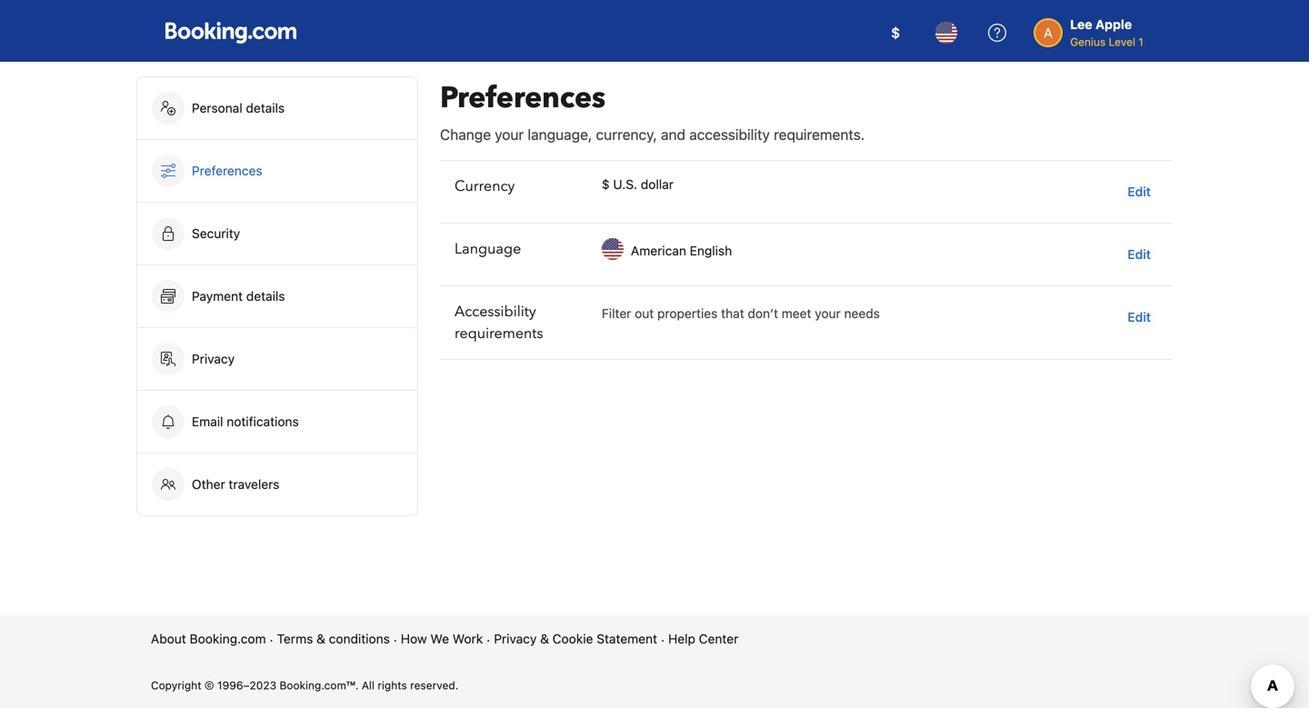 Task type: locate. For each thing, give the bounding box(es) containing it.
preferences inside preferences change your language, currency, and accessibility requirements.
[[440, 78, 606, 118]]

privacy for privacy & cookie statement
[[494, 632, 537, 647]]

privacy & cookie statement link
[[494, 630, 657, 648]]

2 vertical spatial edit button
[[1121, 301, 1158, 334]]

english
[[690, 243, 732, 258]]

american english
[[631, 243, 732, 258]]

properties
[[657, 306, 718, 321]]

1 vertical spatial $
[[602, 177, 610, 192]]

edit for language
[[1128, 247, 1151, 262]]

requirements
[[455, 324, 543, 344]]

&
[[317, 632, 325, 647], [540, 632, 549, 647]]

u.s.
[[613, 177, 637, 192]]

3 edit button from the top
[[1121, 301, 1158, 334]]

& right terms
[[317, 632, 325, 647]]

1 vertical spatial edit button
[[1121, 238, 1158, 271]]

help
[[668, 632, 696, 647]]

0 vertical spatial preferences
[[440, 78, 606, 118]]

accessibility
[[455, 302, 536, 322]]

1 & from the left
[[317, 632, 325, 647]]

how
[[401, 632, 427, 647]]

reserved.
[[410, 679, 459, 692]]

email notifications link
[[137, 391, 417, 453]]

preferences down "personal"
[[192, 163, 262, 178]]

genius
[[1070, 35, 1106, 48]]

0 vertical spatial details
[[246, 100, 285, 115]]

0 horizontal spatial privacy
[[192, 351, 235, 366]]

filter out properties that don't meet your needs
[[602, 306, 880, 321]]

privacy down payment
[[192, 351, 235, 366]]

other
[[192, 477, 225, 492]]

your right change
[[495, 126, 524, 143]]

work
[[453, 632, 483, 647]]

personal details
[[192, 100, 285, 115]]

language,
[[528, 126, 592, 143]]

meet
[[782, 306, 812, 321]]

$ inside $ button
[[891, 24, 900, 41]]

preferences up language,
[[440, 78, 606, 118]]

personal details link
[[137, 77, 417, 139]]

0 vertical spatial your
[[495, 126, 524, 143]]

edit
[[1128, 184, 1151, 199], [1128, 247, 1151, 262], [1128, 310, 1151, 325]]

your
[[495, 126, 524, 143], [815, 306, 841, 321]]

©
[[205, 679, 214, 692]]

edit for currency
[[1128, 184, 1151, 199]]

details
[[246, 100, 285, 115], [246, 289, 285, 304]]

help center
[[668, 632, 739, 647]]

privacy right work
[[494, 632, 537, 647]]

0 horizontal spatial your
[[495, 126, 524, 143]]

0 vertical spatial privacy
[[192, 351, 235, 366]]

booking.com™.
[[280, 679, 359, 692]]

lee
[[1070, 17, 1093, 32]]

other travelers
[[192, 477, 280, 492]]

2 details from the top
[[246, 289, 285, 304]]

out
[[635, 306, 654, 321]]

privacy
[[192, 351, 235, 366], [494, 632, 537, 647]]

your right meet
[[815, 306, 841, 321]]

copyright © 1996–2023 booking.com™. all rights reserved.
[[151, 679, 459, 692]]

1 horizontal spatial &
[[540, 632, 549, 647]]

1 edit button from the top
[[1121, 175, 1158, 208]]

1996–2023
[[217, 679, 277, 692]]

2 vertical spatial edit
[[1128, 310, 1151, 325]]

edit button for language
[[1121, 238, 1158, 271]]

details for personal details
[[246, 100, 285, 115]]

terms & conditions
[[277, 632, 390, 647]]

2 & from the left
[[540, 632, 549, 647]]

how we work
[[401, 632, 483, 647]]

0 vertical spatial edit
[[1128, 184, 1151, 199]]

1 horizontal spatial preferences
[[440, 78, 606, 118]]

$ u.s. dollar
[[602, 177, 674, 192]]

terms
[[277, 632, 313, 647]]

edit button for accessibility requirements
[[1121, 301, 1158, 334]]

2 edit button from the top
[[1121, 238, 1158, 271]]

1 edit from the top
[[1128, 184, 1151, 199]]

0 horizontal spatial $
[[602, 177, 610, 192]]

0 horizontal spatial &
[[317, 632, 325, 647]]

security
[[192, 226, 240, 241]]

filter
[[602, 306, 631, 321]]

payment details link
[[137, 266, 417, 327]]

preferences
[[440, 78, 606, 118], [192, 163, 262, 178]]

details right payment
[[246, 289, 285, 304]]

& inside "link"
[[540, 632, 549, 647]]

1 horizontal spatial privacy
[[494, 632, 537, 647]]

1 vertical spatial edit
[[1128, 247, 1151, 262]]

1 vertical spatial your
[[815, 306, 841, 321]]

1 details from the top
[[246, 100, 285, 115]]

personal
[[192, 100, 243, 115]]

your inside preferences change your language, currency, and accessibility requirements.
[[495, 126, 524, 143]]

don't
[[748, 306, 778, 321]]

& for terms
[[317, 632, 325, 647]]

details right "personal"
[[246, 100, 285, 115]]

2 edit from the top
[[1128, 247, 1151, 262]]

and
[[661, 126, 686, 143]]

privacy inside "link"
[[494, 632, 537, 647]]

1 horizontal spatial your
[[815, 306, 841, 321]]

& left cookie
[[540, 632, 549, 647]]

currency
[[455, 176, 515, 196]]

0 horizontal spatial preferences
[[192, 163, 262, 178]]

email notifications
[[192, 414, 299, 429]]

0 vertical spatial $
[[891, 24, 900, 41]]

0 vertical spatial edit button
[[1121, 175, 1158, 208]]

3 edit from the top
[[1128, 310, 1151, 325]]

1 vertical spatial preferences
[[192, 163, 262, 178]]

1 horizontal spatial $
[[891, 24, 900, 41]]

1
[[1139, 35, 1144, 48]]

edit button
[[1121, 175, 1158, 208], [1121, 238, 1158, 271], [1121, 301, 1158, 334]]

preferences link
[[137, 140, 417, 202]]

1 vertical spatial details
[[246, 289, 285, 304]]

1 vertical spatial privacy
[[494, 632, 537, 647]]

$
[[891, 24, 900, 41], [602, 177, 610, 192]]



Task type: describe. For each thing, give the bounding box(es) containing it.
$ for $ u.s. dollar
[[602, 177, 610, 192]]

payment details
[[192, 289, 289, 304]]

preferences for preferences
[[192, 163, 262, 178]]

cookie
[[553, 632, 593, 647]]

we
[[430, 632, 449, 647]]

other travelers link
[[137, 454, 417, 516]]

& for privacy
[[540, 632, 549, 647]]

currency,
[[596, 126, 657, 143]]

needs
[[844, 306, 880, 321]]

how we work link
[[401, 630, 483, 648]]

edit for accessibility requirements
[[1128, 310, 1151, 325]]

terms & conditions link
[[277, 630, 390, 648]]

about booking.com link
[[151, 630, 266, 648]]

about booking.com
[[151, 632, 266, 647]]

level
[[1109, 35, 1136, 48]]

privacy for privacy
[[192, 351, 235, 366]]

copyright
[[151, 679, 201, 692]]

edit button for currency
[[1121, 175, 1158, 208]]

language
[[455, 239, 521, 259]]

privacy link
[[137, 328, 417, 390]]

lee apple genius level 1
[[1070, 17, 1144, 48]]

$ button
[[874, 11, 918, 55]]

rights
[[378, 679, 407, 692]]

booking.com
[[190, 632, 266, 647]]

change
[[440, 126, 491, 143]]

all
[[362, 679, 375, 692]]

american
[[631, 243, 686, 258]]

statement
[[597, 632, 657, 647]]

payment
[[192, 289, 243, 304]]

requirements.
[[774, 126, 865, 143]]

dollar
[[641, 177, 674, 192]]

privacy & cookie statement
[[494, 632, 657, 647]]

details for payment details
[[246, 289, 285, 304]]

help center link
[[668, 630, 739, 648]]

notifications
[[227, 414, 299, 429]]

travelers
[[229, 477, 280, 492]]

security link
[[137, 203, 417, 265]]

preferences change your language, currency, and accessibility requirements.
[[440, 78, 865, 143]]

apple
[[1096, 17, 1132, 32]]

accessibility requirements
[[455, 302, 543, 344]]

conditions
[[329, 632, 390, 647]]

$ for $
[[891, 24, 900, 41]]

accessibility
[[690, 126, 770, 143]]

about
[[151, 632, 186, 647]]

email
[[192, 414, 223, 429]]

preferences for preferences change your language, currency, and accessibility requirements.
[[440, 78, 606, 118]]

that
[[721, 306, 744, 321]]

center
[[699, 632, 739, 647]]



Task type: vqa. For each thing, say whether or not it's contained in the screenshot.
when
no



